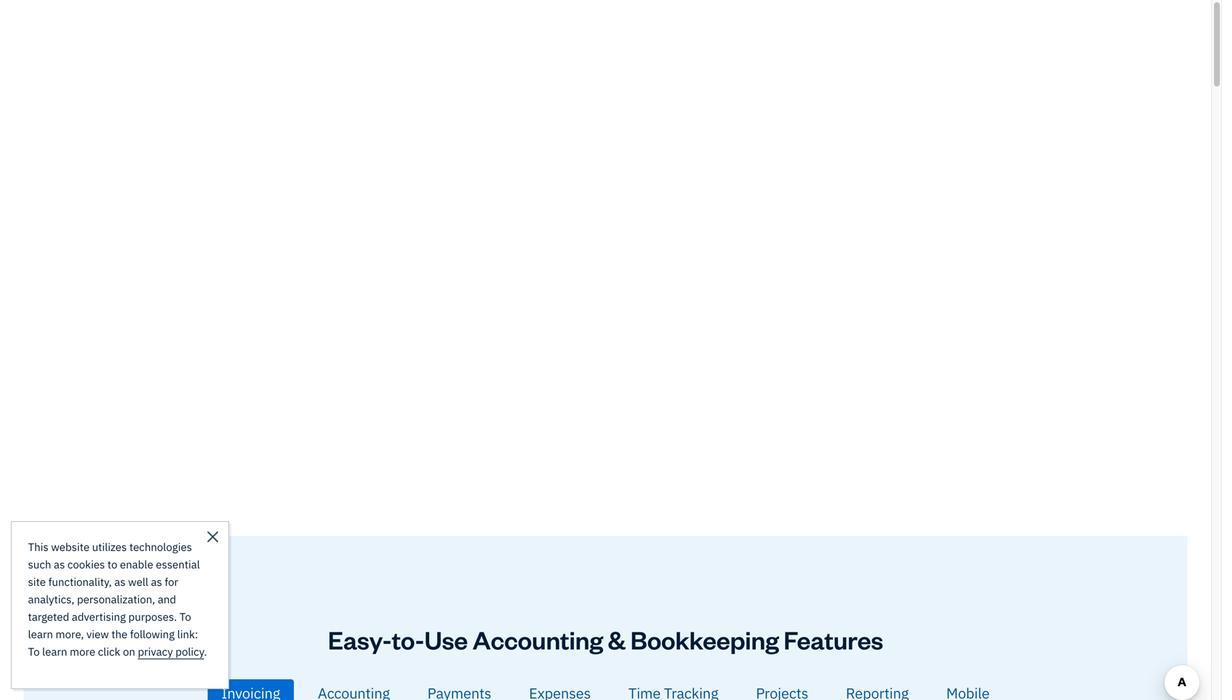 Task type: describe. For each thing, give the bounding box(es) containing it.
following
[[130, 627, 175, 642]]

enable
[[120, 558, 153, 572]]

targeted
[[28, 610, 69, 624]]

for
[[165, 575, 178, 589]]

learn
[[28, 627, 53, 642]]

policy
[[175, 645, 204, 659]]

utilizes
[[92, 540, 127, 554]]

website
[[51, 540, 90, 554]]

2 horizontal spatial as
[[151, 575, 162, 589]]

to
[[108, 558, 117, 572]]

use
[[424, 623, 468, 656]]

such
[[28, 558, 51, 572]]

this
[[28, 540, 48, 554]]

this website utilizes technologies such as cookies to enable essential site functionality, as well as for analytics, personalization, and targeted advertising purposes.
[[28, 540, 200, 624]]

technologies
[[129, 540, 192, 554]]

the
[[111, 627, 127, 642]]

site
[[28, 575, 46, 589]]

more,
[[56, 627, 84, 642]]

analytics,
[[28, 593, 74, 607]]

privacy policy link
[[28, 645, 207, 660]]

to
[[179, 610, 191, 624]]



Task type: vqa. For each thing, say whether or not it's contained in the screenshot.
ACCOUNT
no



Task type: locate. For each thing, give the bounding box(es) containing it.
well
[[128, 575, 148, 589]]

as right the such
[[54, 558, 65, 572]]

&
[[608, 623, 626, 656]]

as up personalization,
[[114, 575, 126, 589]]

accounting
[[473, 623, 603, 656]]

to learn more, view the following link:
[[28, 610, 198, 642]]

privacy
[[138, 645, 173, 659]]

link:
[[177, 627, 198, 642]]

and
[[158, 593, 176, 607]]

view
[[86, 627, 109, 642]]

purposes.
[[128, 610, 177, 624]]

as
[[54, 558, 65, 572], [114, 575, 126, 589], [151, 575, 162, 589]]

cookies
[[67, 558, 105, 572]]

personalization,
[[77, 593, 155, 607]]

features
[[784, 623, 883, 656]]

as left for
[[151, 575, 162, 589]]

to-
[[392, 623, 424, 656]]

1 horizontal spatial as
[[114, 575, 126, 589]]

easy-to-use accounting & bookkeeping features
[[328, 623, 883, 656]]

essential
[[156, 558, 200, 572]]

functionality,
[[48, 575, 112, 589]]

easy-
[[328, 623, 392, 656]]

0 horizontal spatial as
[[54, 558, 65, 572]]

bookkeeping
[[631, 623, 779, 656]]

advertising
[[72, 610, 126, 624]]

privacy policy
[[138, 645, 204, 659]]



